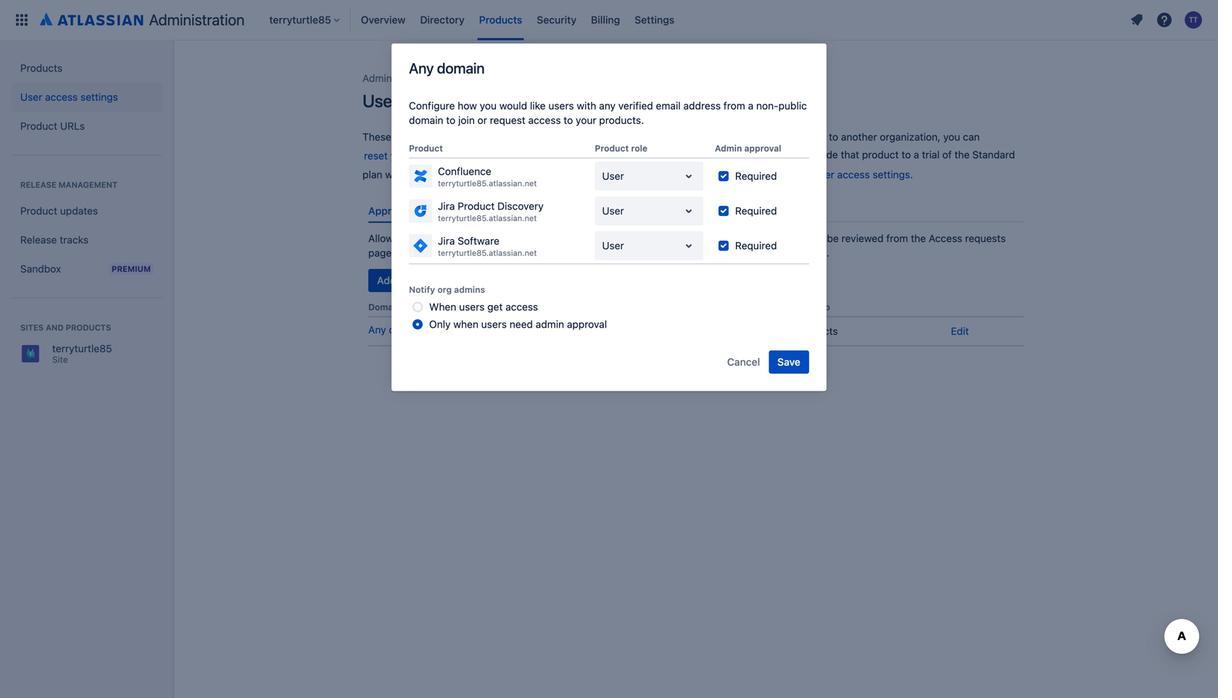 Task type: locate. For each thing, give the bounding box(es) containing it.
be
[[554, 169, 566, 181], [828, 233, 839, 244]]

0 vertical spatial how
[[458, 100, 477, 112]]

any right on
[[660, 149, 677, 161]]

be up the domain).
[[828, 233, 839, 244]]

add
[[377, 275, 396, 287]]

any down domain
[[369, 324, 386, 336]]

terryturtle85.atlassian.net down software
[[438, 248, 537, 258]]

1 user access settings from the left
[[363, 91, 519, 111]]

2 jira from the top
[[438, 235, 455, 247]]

admin down transfer
[[715, 143, 743, 153]]

0 horizontal spatial approval
[[567, 319, 607, 331]]

requests
[[764, 233, 805, 244], [966, 233, 1006, 244]]

access up exceed
[[539, 131, 571, 143]]

1 horizontal spatial admin
[[715, 143, 743, 153]]

terryturtle85 for terryturtle85 site
[[52, 343, 112, 355]]

any domain up configure in the left top of the page
[[409, 59, 485, 77]]

wish
[[686, 131, 707, 143]]

your right reset
[[391, 150, 411, 162]]

0 vertical spatial domains
[[418, 205, 458, 217]]

product down confluence terryturtle85.atlassian.net
[[458, 200, 495, 212]]

0 vertical spatial if
[[657, 131, 663, 143]]

2 vertical spatial a
[[603, 247, 609, 259]]

any up configure in the left top of the page
[[409, 59, 434, 77]]

1 horizontal spatial a
[[749, 100, 754, 112]]

domain left (e.g. at the right
[[651, 247, 685, 259]]

confluence image
[[412, 168, 430, 185], [412, 168, 430, 185]]

0 horizontal spatial email
[[494, 233, 519, 244]]

products.
[[600, 114, 644, 126], [610, 131, 655, 143], [685, 233, 730, 244]]

get down the like
[[521, 131, 536, 143]]

users
[[549, 100, 574, 112], [492, 131, 518, 143], [396, 233, 422, 244], [459, 301, 485, 313], [482, 319, 507, 331]]

public
[[779, 100, 807, 112]]

2 release from the top
[[20, 234, 57, 246]]

approved domains
[[369, 205, 458, 217]]

0 horizontal spatial a
[[603, 247, 609, 259]]

0 vertical spatial request
[[490, 114, 526, 126]]

these up reset
[[363, 131, 392, 143]]

0 vertical spatial products link
[[475, 8, 527, 32]]

product left urls
[[20, 120, 57, 132]]

0 vertical spatial be
[[554, 169, 566, 181]]

plan,
[[750, 149, 773, 161]]

access down "control"
[[437, 150, 470, 162]]

products inside global navigation element
[[479, 14, 523, 26]]

1 horizontal spatial request
[[576, 233, 612, 244]]

1 requests from the left
[[764, 233, 805, 244]]

users up you
[[396, 233, 422, 244]]

product urls link
[[12, 112, 163, 141]]

products. inside these settings control how users get access to your products. if you wish to transfer your products to another organization, you can reset your user access settings
[[610, 131, 655, 143]]

2 requests from the left
[[966, 233, 1006, 244]]

confluence
[[438, 165, 492, 177]]

organization,
[[880, 131, 941, 143]]

1 horizontal spatial email
[[656, 100, 681, 112]]

2 vertical spatial with
[[425, 233, 444, 244]]

domains up if
[[521, 233, 561, 244]]

to
[[446, 114, 456, 126], [564, 114, 573, 126], [574, 131, 584, 143], [710, 131, 719, 143], [829, 131, 839, 143], [902, 149, 912, 161], [564, 233, 573, 244], [650, 233, 659, 244], [822, 302, 831, 312]]

can right trials
[[534, 169, 551, 181]]

required down about
[[736, 205, 778, 217]]

products down applies to
[[797, 325, 839, 337]]

on
[[646, 149, 658, 161]]

can
[[964, 131, 981, 143], [534, 169, 551, 181], [808, 233, 825, 244], [418, 247, 435, 259]]

requests up the 'company's'
[[764, 233, 805, 244]]

0 horizontal spatial these
[[363, 131, 392, 143]]

2 required from the top
[[736, 205, 778, 217]]

release for release tracks
[[20, 234, 57, 246]]

2 vertical spatial required
[[736, 240, 778, 252]]

with
[[577, 100, 597, 112], [385, 169, 405, 181], [425, 233, 444, 244]]

1 vertical spatial a
[[914, 149, 920, 161]]

0 horizontal spatial be
[[554, 169, 566, 181]]

any
[[409, 59, 434, 77], [369, 324, 386, 336]]

1 horizontal spatial with
[[425, 233, 444, 244]]

3
[[788, 325, 794, 337]]

2 horizontal spatial with
[[577, 100, 597, 112]]

or
[[478, 114, 487, 126]]

0 horizontal spatial requests
[[764, 233, 805, 244]]

1 horizontal spatial if
[[657, 131, 663, 143]]

open image
[[681, 237, 698, 255]]

email inside allow users with approved email domains to request access to your products. these requests can be reviewed from the access requests page. you can skip the review process if you trust a specific domain (e.g. your company's domain).
[[494, 233, 519, 244]]

0 horizontal spatial user access settings
[[20, 91, 118, 103]]

settings link
[[631, 8, 679, 32]]

1 vertical spatial release
[[20, 234, 57, 246]]

email up review
[[494, 233, 519, 244]]

with up skip at the top left of the page
[[425, 233, 444, 244]]

0 vertical spatial any
[[599, 100, 616, 112]]

add domain button
[[369, 269, 443, 292]]

domain down you
[[399, 275, 434, 287]]

1 vertical spatial any domain
[[369, 324, 424, 336]]

products. up role
[[610, 131, 655, 143]]

users right the like
[[549, 100, 574, 112]]

1 vertical spatial any
[[369, 324, 386, 336]]

you inside configure how you would like users with any verified email address from a non-public domain to join or request access to your products.
[[480, 100, 497, 112]]

2 terryturtle85.atlassian.net from the top
[[438, 214, 537, 223]]

if right . at the left of page
[[517, 149, 524, 161]]

0 horizontal spatial products link
[[12, 54, 163, 83]]

updates
[[60, 205, 98, 217]]

1 vertical spatial terryturtle85
[[52, 343, 112, 355]]

notify org admins
[[409, 285, 485, 295]]

control
[[435, 131, 467, 143]]

approval
[[745, 143, 782, 153], [567, 319, 607, 331]]

required down the plan,
[[736, 170, 778, 182]]

allow
[[369, 233, 394, 244]]

access down the like
[[529, 114, 561, 126]]

access down terryturtle85 link
[[402, 91, 455, 111]]

about
[[729, 169, 756, 181]]

2 vertical spatial terryturtle85.atlassian.net
[[438, 248, 537, 258]]

products link left security link at the top left
[[475, 8, 527, 32]]

0 horizontal spatial admin
[[363, 72, 392, 84]]

0 vertical spatial jira
[[438, 200, 455, 212]]

0 horizontal spatial if
[[517, 149, 524, 161]]

domain).
[[789, 247, 830, 259]]

your
[[576, 114, 597, 126], [586, 131, 607, 143], [761, 131, 782, 143], [391, 150, 411, 162], [662, 233, 683, 244], [712, 247, 732, 259]]

time.
[[647, 169, 671, 181]]

invites
[[495, 205, 526, 217]]

with right the like
[[577, 100, 597, 112]]

user down product role
[[602, 170, 625, 182]]

1 vertical spatial be
[[828, 233, 839, 244]]

products link up product urls link
[[12, 54, 163, 83]]

0 vertical spatial these
[[363, 131, 392, 143]]

products link
[[475, 8, 527, 32], [12, 54, 163, 83]]

1 vertical spatial terryturtle85.atlassian.net
[[438, 214, 537, 223]]

from right reviewed
[[887, 233, 909, 244]]

1 vertical spatial email
[[494, 233, 519, 244]]

1 jira from the top
[[438, 200, 455, 212]]

get up only when users need admin approval
[[488, 301, 503, 313]]

1 vertical spatial get
[[488, 301, 503, 313]]

users up . at the left of page
[[492, 131, 518, 143]]

user
[[600, 149, 621, 161], [414, 150, 435, 162], [453, 169, 474, 181], [815, 169, 835, 181]]

we'll
[[776, 149, 797, 161]]

0 vertical spatial a
[[749, 100, 754, 112]]

products up the upgrade
[[785, 131, 827, 143]]

cancel button
[[719, 351, 769, 374]]

reset
[[364, 150, 388, 162]]

0 horizontal spatial request
[[490, 114, 526, 126]]

open image down product's
[[681, 168, 698, 185]]

free
[[727, 149, 747, 161]]

upgrade
[[800, 149, 839, 161]]

0 vertical spatial release
[[20, 180, 56, 190]]

specific
[[612, 247, 648, 259]]

admin for admin
[[363, 72, 392, 84]]

requests right access
[[966, 233, 1006, 244]]

1 horizontal spatial any
[[409, 59, 434, 77]]

another
[[842, 131, 878, 143]]

2 vertical spatial products.
[[685, 233, 730, 244]]

these settings control how users get access to your products. if you wish to transfer your products to another organization, you can reset your user access settings
[[363, 131, 981, 162]]

settings up product urls link
[[81, 91, 118, 103]]

a left non-
[[749, 100, 754, 112]]

page.
[[369, 247, 395, 259]]

terryturtle85 up configure in the left top of the page
[[410, 72, 470, 84]]

jira inside jira software terryturtle85.atlassian.net
[[438, 235, 455, 247]]

from up transfer
[[724, 100, 746, 112]]

open image
[[681, 168, 698, 185], [681, 203, 698, 220]]

transfer
[[722, 131, 759, 143]]

domains down unlocked
[[418, 205, 458, 217]]

jira product discovery image
[[412, 203, 430, 220], [412, 203, 430, 220]]

request inside allow users with approved email domains to request access to your products. these requests can be reviewed from the access requests page. you can skip the review process if you trust a specific domain (e.g. your company's domain).
[[576, 233, 612, 244]]

release management
[[20, 180, 118, 190]]

0 vertical spatial with
[[577, 100, 597, 112]]

products up user access settings link
[[20, 62, 62, 74]]

the
[[582, 149, 598, 161], [955, 149, 970, 161], [911, 233, 927, 244], [459, 247, 474, 259]]

domain down configure in the left top of the page
[[409, 114, 444, 126]]

a inside allow users with approved email domains to request access to your products. these requests can be reviewed from the access requests page. you can skip the review process if you trust a specific domain (e.g. your company's domain).
[[603, 247, 609, 259]]

user right trust
[[602, 240, 625, 252]]

how up 'join'
[[458, 100, 477, 112]]

domain
[[437, 59, 485, 77], [409, 114, 444, 126], [651, 247, 685, 259], [399, 275, 434, 287], [389, 324, 424, 336]]

0 vertical spatial terryturtle85.atlassian.net
[[438, 179, 537, 188]]

user up unlocked
[[414, 150, 435, 162]]

2 horizontal spatial a
[[914, 149, 920, 161]]

a left "trial"
[[914, 149, 920, 161]]

limits.
[[476, 169, 504, 181]]

product left role
[[595, 143, 629, 153]]

be down exceed
[[554, 169, 566, 181]]

overview link
[[357, 8, 410, 32]]

jira
[[438, 200, 455, 212], [438, 235, 455, 247]]

like
[[530, 100, 546, 112]]

any left verified
[[599, 100, 616, 112]]

atlassian image
[[40, 10, 143, 28], [40, 10, 143, 28]]

0 horizontal spatial with
[[385, 169, 405, 181]]

you up or
[[480, 100, 497, 112]]

user down the upgrade
[[815, 169, 835, 181]]

if inside these settings control how users get access to your products. if you wish to transfer your products to another organization, you can reset your user access settings
[[657, 131, 663, 143]]

the up cancelled
[[582, 149, 598, 161]]

product up release tracks
[[20, 205, 57, 217]]

open image up allow users with approved email domains to request access to your products. these requests can be reviewed from the access requests page. you can skip the review process if you trust a specific domain (e.g. your company's domain).
[[681, 203, 698, 220]]

jira software image
[[412, 237, 430, 255], [412, 237, 430, 255]]

tab list
[[363, 199, 1030, 223]]

1 vertical spatial with
[[385, 169, 405, 181]]

0 horizontal spatial any
[[369, 324, 386, 336]]

1 vertical spatial open image
[[681, 203, 698, 220]]

email
[[656, 100, 681, 112], [494, 233, 519, 244]]

2 open image from the top
[[681, 203, 698, 220]]

1 horizontal spatial domains
[[521, 233, 561, 244]]

approval inside notify org admins option group
[[567, 319, 607, 331]]

1 horizontal spatial these
[[733, 233, 762, 244]]

the left access
[[911, 233, 927, 244]]

configure
[[409, 100, 455, 112]]

save
[[778, 356, 801, 368]]

access up product urls
[[45, 91, 78, 103]]

if
[[657, 131, 663, 143], [517, 149, 524, 161]]

1 vertical spatial products.
[[610, 131, 655, 143]]

terryturtle85.atlassian.net down confluence
[[438, 179, 537, 188]]

domains
[[418, 205, 458, 217], [521, 233, 561, 244]]

open image for confluence
[[681, 168, 698, 185]]

None radio
[[413, 302, 423, 312], [413, 320, 423, 330], [413, 302, 423, 312], [413, 320, 423, 330]]

1 vertical spatial jira
[[438, 235, 455, 247]]

products
[[479, 14, 523, 26], [20, 62, 62, 74]]

release up sandbox
[[20, 234, 57, 246]]

3 required from the top
[[736, 240, 778, 252]]

user access settings up urls
[[20, 91, 118, 103]]

0 vertical spatial products
[[479, 14, 523, 26]]

any domain button
[[369, 323, 441, 340]]

0 horizontal spatial products
[[20, 62, 62, 74]]

product up unlocked
[[409, 143, 443, 153]]

you right . at the left of page
[[526, 149, 543, 161]]

a right trust
[[603, 247, 609, 259]]

products. down verified
[[600, 114, 644, 126]]

products for products link to the bottom
[[20, 62, 62, 74]]

the down 'approved'
[[459, 247, 474, 259]]

1 horizontal spatial from
[[887, 233, 909, 244]]

0 vertical spatial email
[[656, 100, 681, 112]]

join
[[459, 114, 475, 126]]

0 vertical spatial required
[[736, 170, 778, 182]]

user access settings
[[363, 91, 519, 111], [20, 91, 118, 103]]

your up the plan,
[[761, 131, 782, 143]]

product for product updates
[[20, 205, 57, 217]]

access
[[402, 91, 455, 111], [45, 91, 78, 103], [529, 114, 561, 126], [539, 131, 571, 143], [437, 150, 470, 162], [838, 169, 870, 181], [614, 233, 647, 244], [506, 301, 538, 313]]

0 vertical spatial approval
[[745, 143, 782, 153]]

terryturtle85.atlassian.net up software
[[438, 214, 537, 223]]

0 horizontal spatial get
[[488, 301, 503, 313]]

with inside .     if you exceed the user limit on any product's free plan, we'll upgrade that product to a trial of the standard plan with unlocked user limits.     trials can be cancelled at any time.
[[385, 169, 405, 181]]

release for release management
[[20, 180, 56, 190]]

1 vertical spatial from
[[887, 233, 909, 244]]

.
[[512, 149, 515, 161]]

your right (e.g. at the right
[[712, 247, 732, 259]]

any
[[599, 100, 616, 112], [660, 149, 677, 161], [628, 169, 644, 181]]

you right if
[[559, 247, 576, 259]]

get
[[521, 131, 536, 143], [488, 301, 503, 313]]

configuring
[[759, 169, 812, 181]]

0 vertical spatial any domain
[[409, 59, 485, 77]]

0 vertical spatial terryturtle85
[[410, 72, 470, 84]]

you left wish at the top of the page
[[666, 131, 683, 143]]

terryturtle85.atlassian.net
[[438, 179, 537, 188], [438, 214, 537, 223], [438, 248, 537, 258]]

with right 'plan'
[[385, 169, 405, 181]]

request down would
[[490, 114, 526, 126]]

0 vertical spatial products.
[[600, 114, 644, 126]]

any right at
[[628, 169, 644, 181]]

0 vertical spatial from
[[724, 100, 746, 112]]

how inside configure how you would like users with any verified email address from a non-public domain to join or request access to your products.
[[458, 100, 477, 112]]

these inside allow users with approved email domains to request access to your products. these requests can be reviewed from the access requests page. you can skip the review process if you trust a specific domain (e.g. your company's domain).
[[733, 233, 762, 244]]

1 vertical spatial these
[[733, 233, 762, 244]]

1 vertical spatial products
[[20, 62, 62, 74]]

info image
[[424, 323, 441, 340]]

1 horizontal spatial products
[[479, 14, 523, 26]]

jira inside 'jira product discovery terryturtle85.atlassian.net'
[[438, 200, 455, 212]]

required left the domain).
[[736, 240, 778, 252]]

admin down overview link
[[363, 72, 392, 84]]

2 vertical spatial any
[[628, 169, 644, 181]]

1 vertical spatial request
[[576, 233, 612, 244]]

email right verified
[[656, 100, 681, 112]]

0 horizontal spatial any
[[599, 100, 616, 112]]

jira product discovery terryturtle85.atlassian.net
[[438, 200, 544, 223]]

1 horizontal spatial terryturtle85
[[410, 72, 470, 84]]

approved
[[447, 233, 491, 244]]

1 vertical spatial how
[[470, 131, 490, 143]]

urls
[[60, 120, 85, 132]]

settings up or
[[459, 91, 519, 111]]

product for product
[[409, 143, 443, 153]]

product inside 'jira product discovery terryturtle85.atlassian.net'
[[458, 200, 495, 212]]

products up terryturtle85 site
[[66, 323, 111, 333]]

0 vertical spatial get
[[521, 131, 536, 143]]

security
[[537, 14, 577, 26]]

0 vertical spatial open image
[[681, 168, 698, 185]]

billing
[[591, 14, 621, 26]]

2 user access settings from the left
[[20, 91, 118, 103]]

0 horizontal spatial domains
[[418, 205, 458, 217]]

1 vertical spatial required
[[736, 205, 778, 217]]

1 vertical spatial if
[[517, 149, 524, 161]]

get inside these settings control how users get access to your products. if you wish to transfer your products to another organization, you can reset your user access settings
[[521, 131, 536, 143]]

0 horizontal spatial terryturtle85
[[52, 343, 112, 355]]

0 horizontal spatial from
[[724, 100, 746, 112]]

can right you
[[418, 247, 435, 259]]

3 terryturtle85.atlassian.net from the top
[[438, 248, 537, 258]]

1 horizontal spatial products link
[[475, 8, 527, 32]]

invitation
[[538, 205, 582, 217]]

1 horizontal spatial user access settings
[[363, 91, 519, 111]]

1 horizontal spatial be
[[828, 233, 839, 244]]

.     if you exceed the user limit on any product's free plan, we'll upgrade that product to a trial of the standard plan with unlocked user limits.     trials can be cancelled at any time.
[[363, 149, 1016, 181]]

request up trust
[[576, 233, 612, 244]]

1 vertical spatial admin
[[715, 143, 743, 153]]

product for product urls
[[20, 120, 57, 132]]

to inside .     if you exceed the user limit on any product's free plan, we'll upgrade that product to a trial of the standard plan with unlocked user limits.     trials can be cancelled at any time.
[[902, 149, 912, 161]]

trials
[[507, 169, 532, 181]]

0 vertical spatial admin
[[363, 72, 392, 84]]

1 vertical spatial domains
[[521, 233, 561, 244]]

settings
[[635, 14, 675, 26]]

1 vertical spatial approval
[[567, 319, 607, 331]]

products left security
[[479, 14, 523, 26]]

products inside these settings control how users get access to your products. if you wish to transfer your products to another organization, you can reset your user access settings
[[785, 131, 827, 143]]

user inside these settings control how users get access to your products. if you wish to transfer your products to another organization, you can reset your user access settings
[[414, 150, 435, 162]]

1 horizontal spatial get
[[521, 131, 536, 143]]

1 horizontal spatial requests
[[966, 233, 1006, 244]]

billing link
[[587, 8, 625, 32]]

1 vertical spatial any
[[660, 149, 677, 161]]

approval down transfer
[[745, 143, 782, 153]]

any domain down domain
[[369, 324, 424, 336]]

company's
[[735, 247, 786, 259]]

jira up skip at the top left of the page
[[438, 235, 455, 247]]

1 release from the top
[[20, 180, 56, 190]]

1 open image from the top
[[681, 168, 698, 185]]

a inside configure how you would like users with any verified email address from a non-public domain to join or request access to your products.
[[749, 100, 754, 112]]

users inside configure how you would like users with any verified email address from a non-public domain to join or request access to your products.
[[549, 100, 574, 112]]



Task type: vqa. For each thing, say whether or not it's contained in the screenshot.
Required to the middle
yes



Task type: describe. For each thing, give the bounding box(es) containing it.
at
[[616, 169, 625, 181]]

need
[[510, 319, 533, 331]]

your inside configure how you would like users with any verified email address from a non-public domain to join or request access to your products.
[[576, 114, 597, 126]]

release tracks link
[[12, 226, 163, 255]]

product urls
[[20, 120, 85, 132]]

user down admin link
[[363, 91, 398, 111]]

and
[[46, 323, 64, 333]]

overview
[[361, 14, 406, 26]]

approved
[[369, 205, 415, 217]]

applies to
[[788, 302, 831, 312]]

with inside configure how you would like users with any verified email address from a non-public domain to join or request access to your products.
[[577, 100, 597, 112]]

domain inside allow users with approved email domains to request access to your products. these requests can be reviewed from the access requests page. you can skip the review process if you trust a specific domain (e.g. your company's domain).
[[651, 247, 685, 259]]

product updates
[[20, 205, 98, 217]]

open image for jira product discovery
[[681, 203, 698, 220]]

2 horizontal spatial any
[[660, 149, 677, 161]]

terryturtle85 link
[[410, 70, 470, 87]]

plan
[[363, 169, 383, 181]]

products. inside configure how you would like users with any verified email address from a non-public domain to join or request access to your products.
[[600, 114, 644, 126]]

edit
[[952, 325, 970, 337]]

0 vertical spatial any
[[409, 59, 434, 77]]

learn more about configuring user access settings.
[[673, 169, 914, 181]]

invitation links
[[538, 205, 607, 217]]

learn
[[673, 169, 700, 181]]

reviewed
[[842, 233, 884, 244]]

1 required from the top
[[736, 170, 778, 182]]

users inside allow users with approved email domains to request access to your products. these requests can be reviewed from the access requests page. you can skip the review process if you trust a specific domain (e.g. your company's domain).
[[396, 233, 422, 244]]

how inside these settings control how users get access to your products. if you wish to transfer your products to another organization, you can reset your user access settings
[[470, 131, 490, 143]]

user access settings link
[[12, 83, 163, 112]]

1 vertical spatial products link
[[12, 54, 163, 83]]

notify org admins option group
[[409, 299, 810, 333]]

these inside these settings control how users get access to your products. if you wish to transfer your products to another organization, you can reset your user access settings
[[363, 131, 392, 143]]

confluence terryturtle85.atlassian.net
[[438, 165, 537, 188]]

release tracks
[[20, 234, 89, 246]]

user invites
[[470, 205, 526, 217]]

standard
[[973, 149, 1016, 161]]

you up of
[[944, 131, 961, 143]]

notify
[[409, 285, 435, 295]]

domain down domain
[[389, 324, 424, 336]]

admin for admin approval
[[715, 143, 743, 153]]

1 terryturtle85.atlassian.net from the top
[[438, 179, 537, 188]]

administration
[[149, 11, 245, 29]]

only when users need admin approval
[[430, 319, 607, 331]]

when users get access
[[430, 301, 538, 313]]

you inside .     if you exceed the user limit on any product's free plan, we'll upgrade that product to a trial of the standard plan with unlocked user limits.     trials can be cancelled at any time.
[[526, 149, 543, 161]]

can inside these settings control how users get access to your products. if you wish to transfer your products to another organization, you can reset your user access settings
[[964, 131, 981, 143]]

required for terryturtle85.atlassian.net
[[736, 240, 778, 252]]

product
[[863, 149, 899, 161]]

tracks
[[60, 234, 89, 246]]

domain
[[369, 302, 401, 312]]

1 horizontal spatial approval
[[745, 143, 782, 153]]

required for discovery
[[736, 205, 778, 217]]

exceed
[[546, 149, 580, 161]]

sites and products
[[20, 323, 111, 333]]

directory link
[[416, 8, 469, 32]]

terryturtle85 site
[[52, 343, 112, 365]]

can up the domain).
[[808, 233, 825, 244]]

limit
[[624, 149, 643, 161]]

save button
[[769, 351, 810, 374]]

be inside allow users with approved email domains to request access to your products. these requests can be reviewed from the access requests page. you can skip the review process if you trust a specific domain (e.g. your company's domain).
[[828, 233, 839, 244]]

with inside allow users with approved email domains to request access to your products. these requests can be reviewed from the access requests page. you can skip the review process if you trust a specific domain (e.g. your company's domain).
[[425, 233, 444, 244]]

when
[[430, 301, 457, 313]]

the right of
[[955, 149, 970, 161]]

jira for jira product discovery
[[438, 200, 455, 212]]

links
[[585, 205, 607, 217]]

user left limits.
[[453, 169, 474, 181]]

would
[[500, 100, 528, 112]]

management
[[59, 180, 118, 190]]

can inside .     if you exceed the user limit on any product's free plan, we'll upgrade that product to a trial of the standard plan with unlocked user limits.     trials can be cancelled at any time.
[[534, 169, 551, 181]]

1 horizontal spatial any
[[628, 169, 644, 181]]

you
[[398, 247, 415, 259]]

your down configure how you would like users with any verified email address from a non-public domain to join or request access to your products.
[[586, 131, 607, 143]]

admins
[[454, 285, 485, 295]]

access inside configure how you would like users with any verified email address from a non-public domain to join or request access to your products.
[[529, 114, 561, 126]]

products. inside allow users with approved email domains to request access to your products. these requests can be reviewed from the access requests page. you can skip the review process if you trust a specific domain (e.g. your company's domain).
[[685, 233, 730, 244]]

security link
[[533, 8, 581, 32]]

unlocked
[[408, 169, 450, 181]]

any inside configure how you would like users with any verified email address from a non-public domain to join or request access to your products.
[[599, 100, 616, 112]]

access down that
[[838, 169, 870, 181]]

that
[[841, 149, 860, 161]]

non-
[[757, 100, 779, 112]]

any inside button
[[369, 324, 386, 336]]

be inside .     if you exceed the user limit on any product's free plan, we'll upgrade that product to a trial of the standard plan with unlocked user limits.     trials can be cancelled at any time.
[[554, 169, 566, 181]]

process
[[510, 247, 548, 259]]

you inside allow users with approved email domains to request access to your products. these requests can be reviewed from the access requests page. you can skip the review process if you trust a specific domain (e.g. your company's domain).
[[559, 247, 576, 259]]

terryturtle85.atlassian.net inside 'jira product discovery terryturtle85.atlassian.net'
[[438, 214, 537, 223]]

cancelled
[[568, 169, 613, 181]]

access inside notify org admins option group
[[506, 301, 538, 313]]

your down time.
[[662, 233, 683, 244]]

administration banner
[[0, 0, 1219, 41]]

user left the invites
[[470, 205, 492, 217]]

when
[[454, 319, 479, 331]]

any domain inside button
[[369, 324, 424, 336]]

global navigation element
[[9, 0, 1126, 40]]

email inside configure how you would like users with any verified email address from a non-public domain to join or request access to your products.
[[656, 100, 681, 112]]

sites
[[20, 323, 44, 333]]

admin link
[[363, 70, 392, 87]]

get inside notify org admins option group
[[488, 301, 503, 313]]

settings.
[[873, 169, 914, 181]]

product for product role
[[595, 143, 629, 153]]

a inside .     if you exceed the user limit on any product's free plan, we'll upgrade that product to a trial of the standard plan with unlocked user limits.     trials can be cancelled at any time.
[[914, 149, 920, 161]]

domain up configure in the left top of the page
[[437, 59, 485, 77]]

add domain
[[377, 275, 434, 287]]

domain inside configure how you would like users with any verified email address from a non-public domain to join or request access to your products.
[[409, 114, 444, 126]]

skip
[[437, 247, 456, 259]]

product role
[[595, 143, 648, 153]]

access
[[929, 233, 963, 244]]

software
[[458, 235, 500, 247]]

settings up reset your user access settings button
[[394, 131, 432, 143]]

trust
[[579, 247, 601, 259]]

users down when users get access
[[482, 319, 507, 331]]

site
[[52, 355, 68, 365]]

reset your user access settings button
[[363, 144, 512, 168]]

applies
[[788, 302, 820, 312]]

premium
[[112, 264, 151, 274]]

jira for jira software
[[438, 235, 455, 247]]

learn more about configuring user access settings. link
[[673, 169, 914, 181]]

allow users with approved email domains to request access to your products. these requests can be reviewed from the access requests page. you can skip the review process if you trust a specific domain (e.g. your company's domain).
[[369, 233, 1006, 259]]

access inside allow users with approved email domains to request access to your products. these requests can be reviewed from the access requests page. you can skip the review process if you trust a specific domain (e.g. your company's domain).
[[614, 233, 647, 244]]

if inside .     if you exceed the user limit on any product's free plan, we'll upgrade that product to a trial of the standard plan with unlocked user limits.     trials can be cancelled at any time.
[[517, 149, 524, 161]]

directory
[[420, 14, 465, 26]]

tab list containing approved domains
[[363, 199, 1030, 223]]

users down admins
[[459, 301, 485, 313]]

more
[[702, 169, 726, 181]]

users inside these settings control how users get access to your products. if you wish to transfer your products to another organization, you can reset your user access settings
[[492, 131, 518, 143]]

user up at
[[600, 149, 621, 161]]

request inside configure how you would like users with any verified email address from a non-public domain to join or request access to your products.
[[490, 114, 526, 126]]

review
[[477, 247, 508, 259]]

user up product urls
[[20, 91, 42, 103]]

from inside allow users with approved email domains to request access to your products. these requests can be reviewed from the access requests page. you can skip the review process if you trust a specific domain (e.g. your company's domain).
[[887, 233, 909, 244]]

products for rightmost products link
[[479, 14, 523, 26]]

domains inside allow users with approved email domains to request access to your products. these requests can be reviewed from the access requests page. you can skip the review process if you trust a specific domain (e.g. your company's domain).
[[521, 233, 561, 244]]

3 products
[[788, 325, 839, 337]]

sandbox
[[20, 263, 61, 275]]

from inside configure how you would like users with any verified email address from a non-public domain to join or request access to your products.
[[724, 100, 746, 112]]

admin
[[536, 319, 565, 331]]

address
[[684, 100, 721, 112]]

admin approval
[[715, 143, 782, 153]]

of
[[943, 149, 952, 161]]

user down at
[[602, 205, 625, 217]]

org
[[438, 285, 452, 295]]

edit button
[[952, 324, 970, 339]]

terryturtle85 for terryturtle85
[[410, 72, 470, 84]]

settings up limits.
[[473, 150, 510, 162]]



